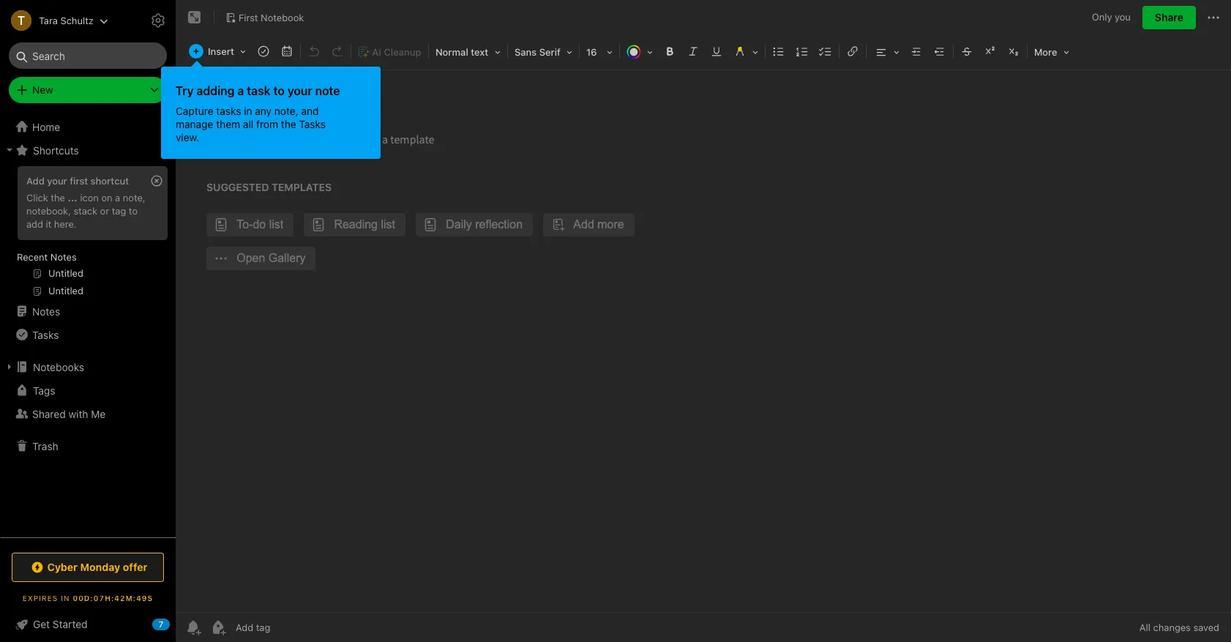 Task type: vqa. For each thing, say whether or not it's contained in the screenshot.
Click to collapse icon
no



Task type: describe. For each thing, give the bounding box(es) containing it.
italic image
[[683, 41, 704, 62]]

heading level image
[[431, 41, 506, 62]]

settings image
[[149, 12, 167, 29]]

new button
[[9, 77, 167, 103]]

shared with me
[[32, 408, 106, 420]]

shared
[[32, 408, 66, 420]]

1 vertical spatial your
[[47, 175, 67, 187]]

1 vertical spatial the
[[51, 192, 65, 204]]

any
[[255, 105, 272, 117]]

outdent image
[[930, 41, 951, 62]]

in
[[244, 105, 252, 117]]

task image
[[253, 41, 274, 62]]

only you
[[1093, 11, 1132, 23]]

in
[[61, 594, 70, 603]]

me
[[91, 408, 106, 420]]

notebook
[[261, 11, 304, 23]]

home
[[32, 120, 60, 133]]

shared with me link
[[0, 402, 175, 426]]

group inside tree
[[0, 162, 175, 305]]

first
[[239, 11, 258, 23]]

notebook,
[[26, 205, 71, 217]]

adding
[[197, 84, 235, 97]]

to inside 'icon on a note, notebook, stack or tag to add it here.'
[[129, 205, 138, 217]]

try
[[176, 84, 194, 97]]

all
[[243, 118, 254, 130]]

bold image
[[660, 41, 680, 62]]

recent notes
[[17, 251, 77, 263]]

notes link
[[0, 300, 175, 323]]

insert link image
[[843, 41, 863, 62]]

stack
[[74, 205, 97, 217]]

offer
[[123, 561, 148, 573]]

00d:07h:42m:49s
[[73, 594, 153, 603]]

first notebook button
[[220, 7, 309, 28]]

them
[[216, 118, 240, 130]]

saved
[[1194, 622, 1220, 634]]

add tag image
[[209, 619, 227, 636]]

and
[[301, 105, 319, 117]]

the inside "try adding a task to your note capture tasks in any note, and manage them all from the tasks view."
[[281, 118, 296, 130]]

cyber monday offer
[[47, 561, 148, 573]]

monday
[[80, 561, 120, 573]]

notebooks link
[[0, 355, 175, 379]]

expires
[[23, 594, 58, 603]]

superscript image
[[981, 41, 1001, 62]]

note, inside 'icon on a note, notebook, stack or tag to add it here.'
[[123, 192, 145, 204]]

shortcut
[[91, 175, 129, 187]]

to inside "try adding a task to your note capture tasks in any note, and manage them all from the tasks view."
[[274, 84, 285, 97]]

subscript image
[[1004, 41, 1025, 62]]

Note Editor text field
[[176, 70, 1232, 612]]

1 vertical spatial notes
[[32, 305, 60, 318]]

share
[[1156, 11, 1184, 23]]

shortcuts
[[33, 144, 79, 156]]

font family image
[[510, 41, 578, 62]]

try adding a task to your note capture tasks in any note, and manage them all from the tasks view.
[[176, 84, 340, 144]]

notebooks
[[33, 361, 84, 373]]

Search text field
[[19, 42, 157, 69]]

font color image
[[622, 41, 658, 62]]

cyber
[[47, 561, 78, 573]]

font size image
[[582, 41, 618, 62]]

tag
[[112, 205, 126, 217]]

icon on a note, notebook, stack or tag to add it here.
[[26, 192, 145, 230]]



Task type: locate. For each thing, give the bounding box(es) containing it.
notes right recent
[[50, 251, 77, 263]]

from
[[256, 118, 278, 130]]

bulleted list image
[[769, 41, 790, 62]]

0 horizontal spatial to
[[129, 205, 138, 217]]

checklist image
[[816, 41, 836, 62]]

insert image
[[185, 41, 251, 62]]

1 horizontal spatial tasks
[[299, 118, 326, 130]]

numbered list image
[[792, 41, 813, 62]]

0 vertical spatial your
[[288, 84, 313, 97]]

you
[[1116, 11, 1132, 23]]

a left task at left top
[[238, 84, 244, 97]]

calendar event image
[[277, 41, 297, 62]]

note, inside "try adding a task to your note capture tasks in any note, and manage them all from the tasks view."
[[275, 105, 299, 117]]

on
[[101, 192, 112, 204]]

task
[[247, 84, 271, 97]]

1 horizontal spatial note,
[[275, 105, 299, 117]]

tasks
[[299, 118, 326, 130], [32, 328, 59, 341]]

alignment image
[[869, 41, 905, 62]]

to right tag at the left top of page
[[129, 205, 138, 217]]

to right task at left top
[[274, 84, 285, 97]]

tasks inside button
[[32, 328, 59, 341]]

only
[[1093, 11, 1113, 23]]

1 horizontal spatial your
[[288, 84, 313, 97]]

or
[[100, 205, 109, 217]]

tags button
[[0, 379, 175, 402]]

strikethrough image
[[957, 41, 978, 62]]

0 horizontal spatial the
[[51, 192, 65, 204]]

tasks
[[216, 105, 241, 117]]

shortcuts button
[[0, 138, 175, 162]]

the
[[281, 118, 296, 130], [51, 192, 65, 204]]

1 vertical spatial tasks
[[32, 328, 59, 341]]

underline image
[[707, 41, 727, 62]]

your
[[288, 84, 313, 97], [47, 175, 67, 187]]

expires in 00d:07h:42m:49s
[[23, 594, 153, 603]]

all changes saved
[[1140, 622, 1220, 634]]

1 horizontal spatial the
[[281, 118, 296, 130]]

your inside "try adding a task to your note capture tasks in any note, and manage them all from the tasks view."
[[288, 84, 313, 97]]

group
[[0, 162, 175, 305]]

1 vertical spatial a
[[115, 192, 120, 204]]

recent
[[17, 251, 48, 263]]

note, up tag at the left top of page
[[123, 192, 145, 204]]

a for on
[[115, 192, 120, 204]]

a right on
[[115, 192, 120, 204]]

...
[[68, 192, 78, 204]]

note window element
[[176, 0, 1232, 642]]

expand notebooks image
[[4, 361, 15, 373]]

0 horizontal spatial your
[[47, 175, 67, 187]]

the left ...
[[51, 192, 65, 204]]

0 vertical spatial to
[[274, 84, 285, 97]]

home link
[[0, 115, 176, 138]]

click the ...
[[26, 192, 78, 204]]

capture
[[176, 105, 214, 117]]

first notebook
[[239, 11, 304, 23]]

highlight image
[[729, 41, 764, 62]]

a inside "try adding a task to your note capture tasks in any note, and manage them all from the tasks view."
[[238, 84, 244, 97]]

expand note image
[[186, 9, 204, 26]]

click
[[26, 192, 48, 204]]

changes
[[1154, 622, 1192, 634]]

tags
[[33, 384, 55, 397]]

notes
[[50, 251, 77, 263], [32, 305, 60, 318]]

icon
[[80, 192, 99, 204]]

0 vertical spatial the
[[281, 118, 296, 130]]

0 horizontal spatial a
[[115, 192, 120, 204]]

your up click the ...
[[47, 175, 67, 187]]

add
[[26, 218, 43, 230]]

a inside 'icon on a note, notebook, stack or tag to add it here.'
[[115, 192, 120, 204]]

tasks button
[[0, 323, 175, 346]]

0 vertical spatial a
[[238, 84, 244, 97]]

new
[[32, 83, 53, 96]]

add your first shortcut
[[26, 175, 129, 187]]

your up and
[[288, 84, 313, 97]]

all
[[1140, 622, 1151, 634]]

a
[[238, 84, 244, 97], [115, 192, 120, 204]]

tasks down and
[[299, 118, 326, 130]]

1 horizontal spatial to
[[274, 84, 285, 97]]

1 vertical spatial note,
[[123, 192, 145, 204]]

cyber monday offer button
[[12, 553, 164, 582]]

add
[[26, 175, 45, 187]]

tree containing home
[[0, 115, 176, 537]]

the right from
[[281, 118, 296, 130]]

view.
[[176, 131, 199, 144]]

0 horizontal spatial note,
[[123, 192, 145, 204]]

trash
[[32, 440, 58, 452]]

0 horizontal spatial tasks
[[32, 328, 59, 341]]

tree
[[0, 115, 176, 537]]

a for adding
[[238, 84, 244, 97]]

indent image
[[907, 41, 927, 62]]

manage
[[176, 118, 213, 130]]

share button
[[1143, 6, 1197, 29]]

1 vertical spatial to
[[129, 205, 138, 217]]

0 vertical spatial tasks
[[299, 118, 326, 130]]

note, right any
[[275, 105, 299, 117]]

None search field
[[19, 42, 157, 69]]

trash link
[[0, 434, 175, 458]]

0 vertical spatial notes
[[50, 251, 77, 263]]

here.
[[54, 218, 77, 230]]

to
[[274, 84, 285, 97], [129, 205, 138, 217]]

notes up tasks button
[[32, 305, 60, 318]]

0 vertical spatial note,
[[275, 105, 299, 117]]

note,
[[275, 105, 299, 117], [123, 192, 145, 204]]

tasks inside "try adding a task to your note capture tasks in any note, and manage them all from the tasks view."
[[299, 118, 326, 130]]

more image
[[1030, 41, 1075, 62]]

add a reminder image
[[185, 619, 202, 636]]

group containing add your first shortcut
[[0, 162, 175, 305]]

tasks up notebooks
[[32, 328, 59, 341]]

first
[[70, 175, 88, 187]]

note
[[315, 84, 340, 97]]

with
[[68, 408, 88, 420]]

1 horizontal spatial a
[[238, 84, 244, 97]]

it
[[46, 218, 51, 230]]



